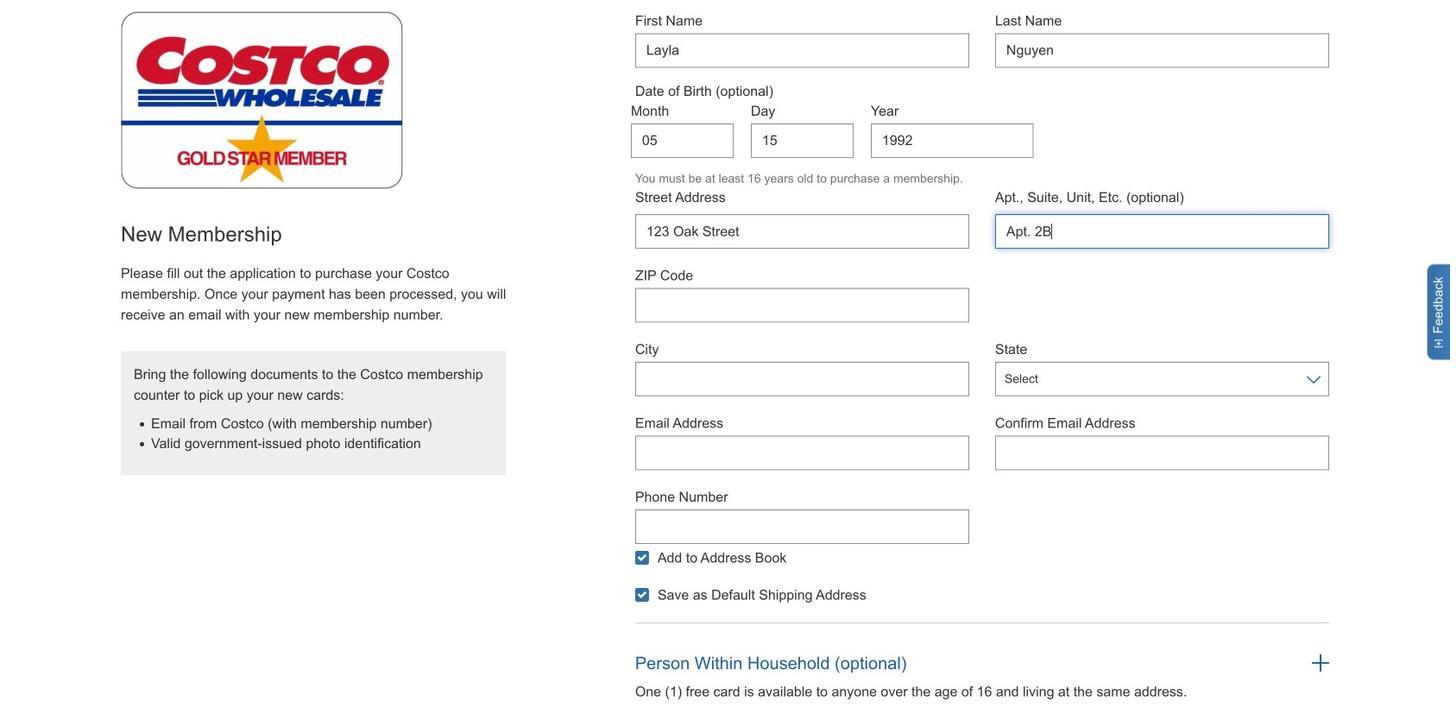 Task type: locate. For each thing, give the bounding box(es) containing it.
YYYY text field
[[871, 123, 1034, 158]]

None email field
[[636, 436, 970, 470], [996, 436, 1330, 470], [636, 436, 970, 470], [996, 436, 1330, 470]]

DD text field
[[751, 123, 854, 158]]

None text field
[[636, 214, 970, 249], [636, 510, 970, 544], [636, 214, 970, 249], [636, 510, 970, 544]]

None text field
[[636, 33, 970, 68], [996, 33, 1330, 68], [996, 214, 1330, 249], [636, 288, 970, 323], [636, 362, 970, 397], [636, 33, 970, 68], [996, 33, 1330, 68], [996, 214, 1330, 249], [636, 288, 970, 323], [636, 362, 970, 397]]



Task type: describe. For each thing, give the bounding box(es) containing it.
costco gold star membership card image
[[121, 11, 404, 189]]

MM text field
[[631, 123, 734, 158]]



Task type: vqa. For each thing, say whether or not it's contained in the screenshot.
& to the bottom
no



